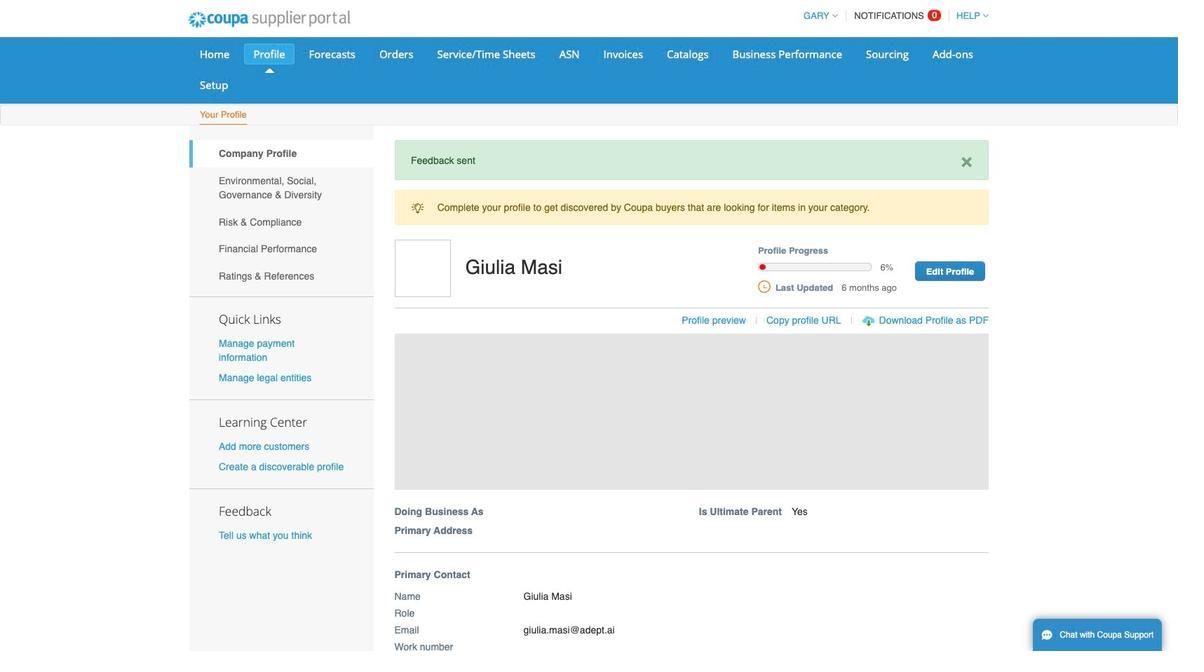 Task type: locate. For each thing, give the bounding box(es) containing it.
banner
[[390, 240, 1004, 553]]

alert
[[395, 190, 989, 226]]

navigation
[[798, 2, 989, 29]]

background image
[[395, 334, 989, 490]]

coupa supplier portal image
[[179, 2, 360, 37]]



Task type: describe. For each thing, give the bounding box(es) containing it.
giulia masi image
[[395, 240, 451, 298]]



Task type: vqa. For each thing, say whether or not it's contained in the screenshot.
'highlights'
no



